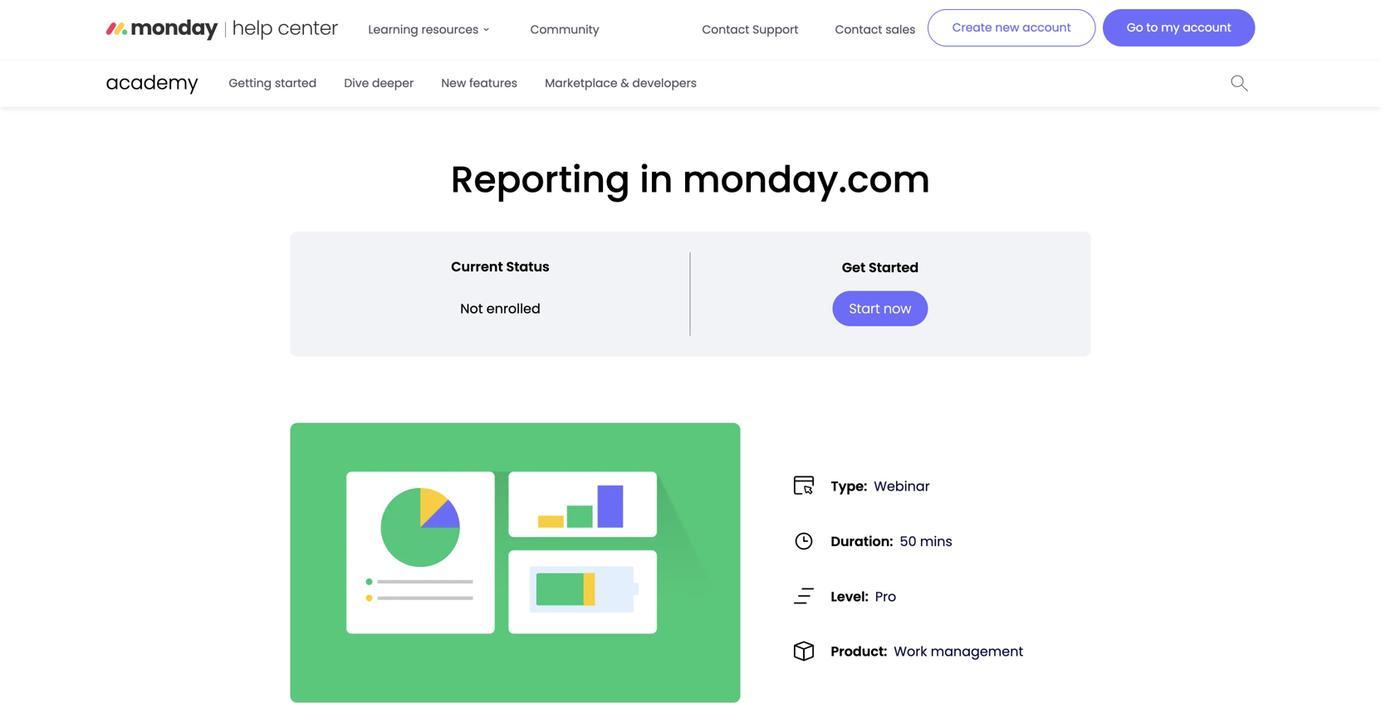 Task type: describe. For each thing, give the bounding box(es) containing it.
get
[[842, 258, 866, 277]]

contact sales link
[[825, 13, 926, 47]]

enrolled
[[487, 299, 541, 318]]

webinar
[[874, 477, 930, 496]]

type: webinar
[[831, 477, 930, 496]]

duration: 50 mins
[[831, 532, 953, 551]]

marketplace & developers
[[545, 75, 697, 91]]

dive deeper
[[344, 75, 414, 91]]

developers
[[632, 75, 697, 91]]

not
[[460, 299, 483, 318]]

not enrolled
[[460, 299, 541, 318]]

current
[[451, 258, 503, 276]]

features
[[469, 75, 518, 91]]

reporting
[[451, 154, 630, 205]]

go
[[1127, 20, 1144, 36]]

now
[[884, 299, 912, 318]]

contact sales
[[835, 22, 916, 38]]

search logo image
[[1231, 75, 1249, 91]]

1 account from the left
[[1023, 20, 1071, 36]]

marketplace & developers link
[[535, 69, 707, 98]]

contact support
[[702, 22, 799, 38]]

my
[[1161, 20, 1180, 36]]

create
[[953, 20, 992, 36]]

go to my account
[[1127, 20, 1232, 36]]

&
[[621, 75, 629, 91]]

academy link
[[106, 69, 198, 99]]

pro
[[875, 587, 897, 606]]

start
[[849, 299, 880, 318]]

getting started
[[229, 75, 317, 91]]

level:
[[831, 587, 869, 606]]

reporting in monday.com
[[451, 154, 931, 205]]

dive
[[344, 75, 369, 91]]

contact support link
[[692, 13, 809, 47]]

learning
[[368, 22, 418, 38]]

create new account
[[953, 20, 1071, 36]]

contact for contact support
[[702, 22, 750, 38]]

product: work management
[[831, 643, 1024, 661]]



Task type: locate. For each thing, give the bounding box(es) containing it.
1 horizontal spatial account
[[1183, 20, 1232, 36]]

2 account from the left
[[1183, 20, 1232, 36]]

contact for contact sales
[[835, 22, 883, 38]]

create new account link
[[928, 9, 1096, 47]]

start now link
[[833, 291, 928, 326]]

type:
[[831, 477, 868, 496]]

0 horizontal spatial account
[[1023, 20, 1071, 36]]

resources
[[422, 22, 479, 38]]

sales
[[886, 22, 916, 38]]

start now
[[849, 299, 912, 318]]

dive deeper link
[[334, 69, 424, 98]]

new
[[441, 75, 466, 91]]

2 contact from the left
[[835, 22, 883, 38]]

monday.com logo image
[[106, 13, 338, 47]]

deeper
[[372, 75, 414, 91]]

current status
[[451, 258, 550, 276]]

started
[[869, 258, 919, 277]]

50
[[900, 532, 917, 551]]

product:
[[831, 643, 887, 661]]

account right new
[[1023, 20, 1071, 36]]

marketplace
[[545, 75, 618, 91]]

contact left support
[[702, 22, 750, 38]]

getting started link
[[219, 69, 327, 98]]

0 horizontal spatial contact
[[702, 22, 750, 38]]

academy
[[106, 69, 198, 96]]

community
[[531, 22, 599, 38]]

get started
[[842, 258, 919, 277]]

account right my
[[1183, 20, 1232, 36]]

duration:
[[831, 532, 893, 551]]

learning resources
[[368, 22, 479, 38]]

new features link
[[431, 69, 528, 98]]

monday.com
[[683, 154, 931, 205]]

contact
[[702, 22, 750, 38], [835, 22, 883, 38]]

go to my account link
[[1103, 9, 1256, 47]]

management
[[931, 643, 1024, 661]]

community link
[[521, 13, 609, 47]]

work
[[894, 643, 927, 661]]

mins
[[920, 532, 953, 551]]

status
[[506, 258, 550, 276]]

support
[[753, 22, 799, 38]]

in
[[640, 154, 673, 205]]

level: pro
[[831, 587, 897, 606]]

account
[[1023, 20, 1071, 36], [1183, 20, 1232, 36]]

learning resources link
[[358, 13, 504, 47]]

1 horizontal spatial contact
[[835, 22, 883, 38]]

getting
[[229, 75, 272, 91]]

contact left "sales"
[[835, 22, 883, 38]]

to
[[1147, 20, 1158, 36]]

started
[[275, 75, 317, 91]]

new features
[[441, 75, 518, 91]]

1 contact from the left
[[702, 22, 750, 38]]

new
[[995, 20, 1020, 36]]



Task type: vqa. For each thing, say whether or not it's contained in the screenshot.
resources
yes



